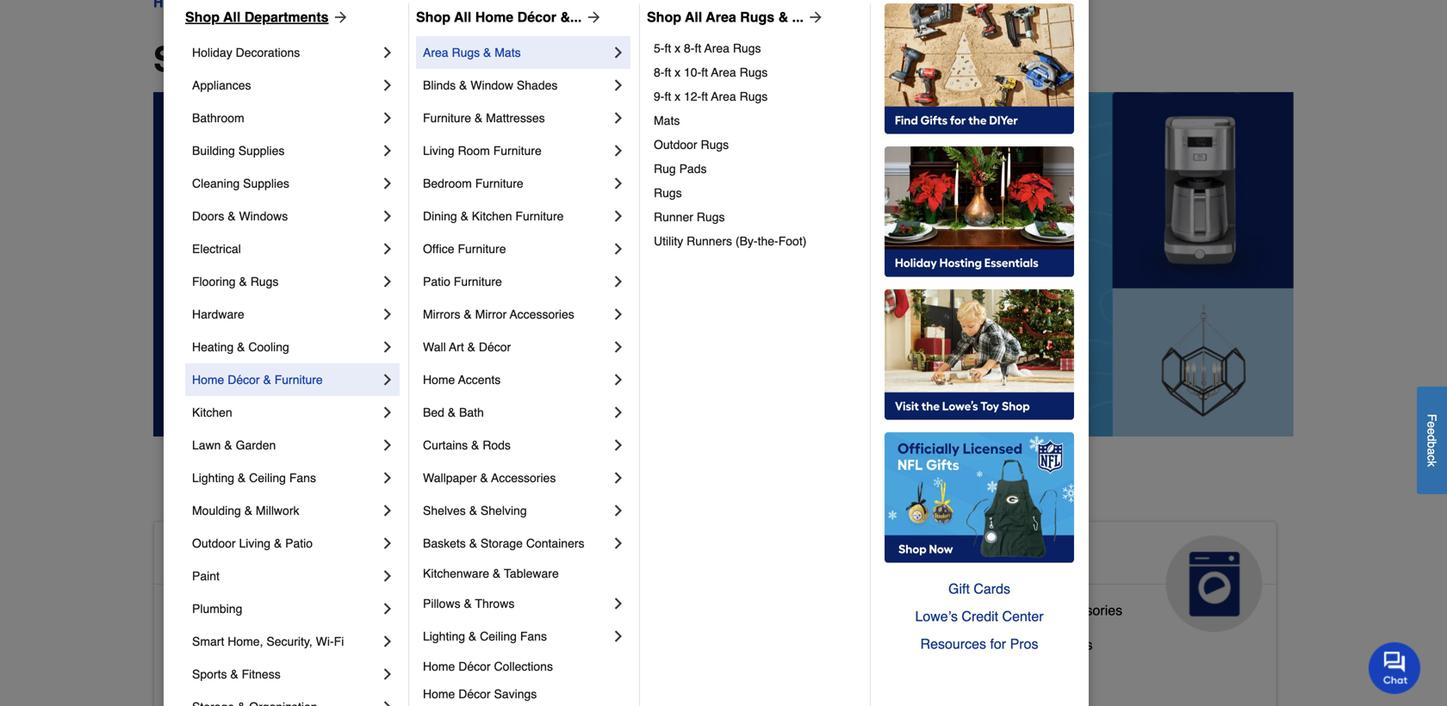 Task type: describe. For each thing, give the bounding box(es) containing it.
9-
[[654, 90, 665, 103]]

accessible bathroom link
[[168, 599, 298, 633]]

rug
[[654, 162, 676, 176]]

livestock supplies link
[[552, 626, 666, 661]]

chevron right image for dining & kitchen furniture "link"
[[610, 208, 627, 225]]

chevron right image for furniture & mattresses
[[610, 109, 627, 127]]

& right dining
[[461, 209, 469, 223]]

pillows & throws
[[423, 597, 515, 611]]

ft up 9-
[[665, 41, 671, 55]]

gift cards link
[[885, 576, 1074, 603]]

rugs inside "link"
[[250, 275, 279, 289]]

home décor collections
[[423, 660, 553, 674]]

area up blinds
[[423, 46, 449, 59]]

chevron right image for wallpaper & accessories
[[610, 470, 627, 487]]

outdoor rugs
[[654, 138, 729, 152]]

blinds & window shades link
[[423, 69, 610, 102]]

& left rods at the left of the page
[[471, 439, 479, 452]]

rods
[[483, 439, 511, 452]]

0 vertical spatial 8-
[[684, 41, 695, 55]]

livestock supplies
[[552, 630, 666, 646]]

runner rugs
[[654, 210, 725, 224]]

1 vertical spatial patio
[[285, 537, 313, 551]]

mats inside area rugs & mats link
[[495, 46, 521, 59]]

& down millwork
[[274, 537, 282, 551]]

furniture up bedroom furniture link at the top of page
[[493, 144, 542, 158]]

wall art & décor
[[423, 340, 511, 354]]

home down moulding & millwork "link"
[[301, 543, 368, 570]]

arrow right image
[[804, 9, 825, 26]]

& up 'living room furniture' on the top
[[475, 111, 483, 125]]

rugs up 'runners'
[[697, 210, 725, 224]]

bath
[[459, 406, 484, 420]]

& left cooling
[[237, 340, 245, 354]]

wi-
[[316, 635, 334, 649]]

chevron right image for sports & fitness
[[379, 666, 396, 683]]

entry
[[238, 672, 270, 688]]

& left ...
[[779, 9, 789, 25]]

mats inside the mats link
[[654, 114, 680, 128]]

area up 5-ft x 8-ft area rugs
[[706, 9, 736, 25]]

shelving
[[481, 504, 527, 518]]

rugs up the mats link
[[740, 90, 768, 103]]

furniture down blinds
[[423, 111, 471, 125]]

resources for pros
[[921, 636, 1039, 652]]

0 vertical spatial patio
[[423, 275, 451, 289]]

home down the wall
[[423, 373, 455, 387]]

chevron right image for kitchen
[[379, 404, 396, 421]]

f
[[1426, 414, 1439, 422]]

& right shelves
[[469, 504, 477, 518]]

parts
[[1000, 603, 1032, 619]]

millwork
[[256, 504, 299, 518]]

chevron right image for outdoor living & patio
[[379, 535, 396, 552]]

holiday hosting essentials. image
[[885, 146, 1074, 277]]

home décor collections link
[[423, 653, 627, 681]]

windows
[[239, 209, 288, 223]]

9-ft x 12-ft area rugs link
[[654, 84, 858, 109]]

0 vertical spatial lighting & ceiling fans link
[[192, 462, 379, 495]]

office furniture
[[423, 242, 506, 256]]

& down pillows & throws
[[469, 630, 477, 644]]

shelves & shelving link
[[423, 495, 610, 527]]

0 horizontal spatial appliances
[[192, 78, 251, 92]]

& right doors
[[228, 209, 236, 223]]

cleaning
[[192, 177, 240, 190]]

wine
[[1012, 637, 1043, 653]]

k
[[1426, 461, 1439, 467]]

arrow right image for shop all home décor &...
[[582, 9, 603, 26]]

ft left the 12-
[[665, 90, 671, 103]]

shop all area rugs & ... link
[[647, 7, 825, 28]]

shelves & shelving
[[423, 504, 527, 518]]

building supplies link
[[192, 134, 379, 167]]

for
[[990, 636, 1007, 652]]

chevron right image for paint
[[379, 568, 396, 585]]

furniture inside "link"
[[516, 209, 564, 223]]

appliance parts & accessories link
[[936, 599, 1123, 633]]

chevron right image for building supplies
[[379, 142, 396, 159]]

shop for shop all home décor &...
[[416, 9, 451, 25]]

moulding & millwork link
[[192, 495, 379, 527]]

furniture right houses,
[[683, 665, 738, 681]]

gift cards
[[949, 581, 1011, 597]]

chevron right image for holiday decorations link
[[379, 44, 396, 61]]

1 vertical spatial pet
[[552, 665, 573, 681]]

outdoor for outdoor rugs
[[654, 138, 698, 152]]

accessible for accessible entry & home
[[168, 672, 234, 688]]

accessories for mirrors & mirror accessories
[[510, 308, 575, 321]]

wallpaper & accessories link
[[423, 462, 610, 495]]

cleaning supplies
[[192, 177, 289, 190]]

0 vertical spatial ceiling
[[249, 471, 286, 485]]

runner
[[654, 210, 694, 224]]

0 vertical spatial appliances link
[[192, 69, 379, 102]]

lighting for the top lighting & ceiling fans link
[[192, 471, 234, 485]]

smart home, security, wi-fi link
[[192, 626, 379, 658]]

area for 9-ft x 12-ft area rugs
[[711, 90, 736, 103]]

plumbing link
[[192, 593, 379, 626]]

chevron right image for doors & windows link
[[379, 208, 396, 225]]

1 vertical spatial bathroom
[[238, 603, 298, 619]]

chevron right image for bedroom furniture link at the top of page
[[610, 175, 627, 192]]

1 vertical spatial appliances link
[[922, 522, 1277, 632]]

outdoor living & patio link
[[192, 527, 379, 560]]

furniture up 'dining & kitchen furniture'
[[475, 177, 524, 190]]

& right bed
[[448, 406, 456, 420]]

& right art in the left of the page
[[468, 340, 476, 354]]

chevron right image for curtains & rods
[[610, 437, 627, 454]]

chevron right image for shelves & shelving
[[610, 502, 627, 520]]

home décor savings link
[[423, 681, 627, 707]]

a
[[1426, 448, 1439, 455]]

visit the lowe's toy shop. image
[[885, 290, 1074, 420]]

1 vertical spatial lighting & ceiling fans link
[[423, 620, 610, 653]]

lowe's
[[915, 609, 958, 625]]

art
[[449, 340, 464, 354]]

cards
[[974, 581, 1011, 597]]

shop for shop all departments
[[185, 9, 220, 25]]

shop
[[153, 40, 240, 79]]

furniture & mattresses link
[[423, 102, 610, 134]]

room
[[458, 144, 490, 158]]

collections
[[494, 660, 553, 674]]

f e e d b a c k
[[1426, 414, 1439, 467]]

0 horizontal spatial bedroom
[[238, 637, 294, 653]]

rug pads
[[654, 162, 707, 176]]

security,
[[267, 635, 313, 649]]

beds,
[[576, 665, 612, 681]]

furniture down 'dining & kitchen furniture'
[[458, 242, 506, 256]]

heating
[[192, 340, 234, 354]]

c
[[1426, 455, 1439, 461]]

wall art & décor link
[[423, 331, 610, 364]]

kitchen inside "link"
[[472, 209, 512, 223]]

patio furniture
[[423, 275, 502, 289]]

décor for home décor collections
[[459, 660, 491, 674]]

shop all departments
[[185, 9, 329, 25]]

x for 12-
[[675, 90, 681, 103]]

shop all departments link
[[185, 7, 349, 28]]

living room furniture link
[[423, 134, 610, 167]]

hardware
[[192, 308, 244, 321]]

blinds & window shades
[[423, 78, 558, 92]]

chevron right image for bathroom link in the top left of the page
[[379, 109, 396, 127]]

& left storage
[[469, 537, 477, 551]]

furniture up mirror
[[454, 275, 502, 289]]

& down cooling
[[263, 373, 271, 387]]

savings
[[494, 688, 537, 701]]

supplies for livestock supplies
[[613, 630, 666, 646]]

resources for pros link
[[885, 631, 1074, 658]]

x for 10-
[[675, 65, 681, 79]]

furniture up 'kitchen' link
[[275, 373, 323, 387]]

lawn & garden
[[192, 439, 276, 452]]

& left pros
[[999, 637, 1008, 653]]

rugs up the blinds & window shades
[[452, 46, 480, 59]]

& down accessible bedroom link at the bottom of page
[[230, 668, 238, 682]]

& right lawn at the bottom of page
[[224, 439, 232, 452]]

care
[[552, 570, 606, 598]]

electrical link
[[192, 233, 379, 265]]

building
[[192, 144, 235, 158]]

1 vertical spatial accessories
[[491, 471, 556, 485]]

12-
[[684, 90, 702, 103]]

animal & pet care
[[552, 543, 701, 598]]

ft down 5-ft x 8-ft area rugs
[[702, 65, 708, 79]]

mattresses
[[486, 111, 545, 125]]

chevron right image for lawn & garden
[[379, 437, 396, 454]]

furniture & mattresses
[[423, 111, 545, 125]]

beverage & wine chillers link
[[936, 633, 1093, 668]]

décor for home décor & furniture
[[228, 373, 260, 387]]

window
[[471, 78, 514, 92]]

décor down mirrors & mirror accessories
[[479, 340, 511, 354]]

pros
[[1010, 636, 1039, 652]]

accessories for appliance parts & accessories
[[1049, 603, 1123, 619]]

x for 8-
[[675, 41, 681, 55]]

bed
[[423, 406, 445, 420]]

moulding & millwork
[[192, 504, 299, 518]]

chevron right image for the baskets & storage containers 'link'
[[610, 535, 627, 552]]

runners
[[687, 234, 732, 248]]

cooling
[[248, 340, 289, 354]]



Task type: vqa. For each thing, say whether or not it's contained in the screenshot.
the "&" inside the 'Blinds & Window Shades' link
yes



Task type: locate. For each thing, give the bounding box(es) containing it.
holiday decorations link
[[192, 36, 379, 69]]

chat invite button image
[[1369, 642, 1422, 695]]

area down 8-ft x 10-ft area rugs
[[711, 90, 736, 103]]

home décor savings
[[423, 688, 537, 701]]

enjoy savings year-round. no matter what you're shopping for, find what you need at a great price. image
[[153, 92, 1294, 437]]

office
[[423, 242, 455, 256]]

1 x from the top
[[675, 41, 681, 55]]

1 arrow right image from the left
[[329, 9, 349, 26]]

rugs up 5-ft x 8-ft area rugs link
[[740, 9, 775, 25]]

utility
[[654, 234, 683, 248]]

mats
[[495, 46, 521, 59], [654, 114, 680, 128]]

2 x from the top
[[675, 65, 681, 79]]

cleaning supplies link
[[192, 167, 379, 200]]

containers
[[526, 537, 585, 551]]

chevron right image for wall art & décor
[[610, 339, 627, 356]]

arrow right image for shop all departments
[[329, 9, 349, 26]]

chevron right image for blinds & window shades
[[610, 77, 627, 94]]

chevron right image for plumbing
[[379, 601, 396, 618]]

1 horizontal spatial patio
[[423, 275, 451, 289]]

1 vertical spatial mats
[[654, 114, 680, 128]]

1 vertical spatial fans
[[520, 630, 547, 644]]

bathroom link
[[192, 102, 379, 134]]

e up b
[[1426, 428, 1439, 435]]

chevron right image for home décor & furniture
[[379, 371, 396, 389]]

curtains & rods
[[423, 439, 511, 452]]

appliances link down decorations at left top
[[192, 69, 379, 102]]

supplies
[[238, 144, 285, 158], [243, 177, 289, 190], [613, 630, 666, 646]]

area up 8-ft x 10-ft area rugs
[[705, 41, 730, 55]]

pet inside "animal & pet care"
[[663, 543, 701, 570]]

& up "throws"
[[493, 567, 501, 581]]

3 accessible from the top
[[168, 637, 234, 653]]

rugs up 8-ft x 10-ft area rugs link
[[733, 41, 761, 55]]

0 horizontal spatial living
[[239, 537, 271, 551]]

0 horizontal spatial mats
[[495, 46, 521, 59]]

4 accessible from the top
[[168, 672, 234, 688]]

home down security,
[[287, 672, 324, 688]]

0 vertical spatial kitchen
[[472, 209, 512, 223]]

0 vertical spatial outdoor
[[654, 138, 698, 152]]

0 vertical spatial lighting & ceiling fans
[[192, 471, 316, 485]]

2 e from the top
[[1426, 428, 1439, 435]]

bathroom up smart home, security, wi-fi
[[238, 603, 298, 619]]

2 horizontal spatial shop
[[647, 9, 682, 25]]

ft down 8-ft x 10-ft area rugs
[[702, 90, 708, 103]]

accessible inside accessible home link
[[168, 543, 294, 570]]

2 arrow right image from the left
[[582, 9, 603, 26]]

animal
[[552, 543, 632, 570]]

chevron right image for office furniture
[[610, 240, 627, 258]]

1 vertical spatial departments
[[301, 40, 512, 79]]

0 vertical spatial x
[[675, 41, 681, 55]]

arrow right image inside shop all departments link
[[329, 9, 349, 26]]

1 horizontal spatial appliances link
[[922, 522, 1277, 632]]

1 vertical spatial appliances
[[936, 543, 1065, 570]]

appliances image
[[1166, 536, 1263, 632]]

x right 5-
[[675, 41, 681, 55]]

lighting & ceiling fans down garden at bottom
[[192, 471, 316, 485]]

lighting & ceiling fans link up millwork
[[192, 462, 379, 495]]

& right parts
[[1036, 603, 1045, 619]]

curtains & rods link
[[423, 429, 610, 462]]

arrow right image
[[329, 9, 349, 26], [582, 9, 603, 26]]

outdoor
[[654, 138, 698, 152], [192, 537, 236, 551]]

1 horizontal spatial kitchen
[[472, 209, 512, 223]]

décor left &...
[[518, 9, 557, 25]]

1 vertical spatial lighting
[[423, 630, 465, 644]]

kitchen down bedroom furniture
[[472, 209, 512, 223]]

beverage
[[936, 637, 995, 653]]

find gifts for the diyer. image
[[885, 3, 1074, 134]]

3 x from the top
[[675, 90, 681, 103]]

living down the moulding & millwork
[[239, 537, 271, 551]]

0 vertical spatial mats
[[495, 46, 521, 59]]

accessible for accessible home
[[168, 543, 294, 570]]

utility runners (by-the-foot) link
[[654, 229, 858, 253]]

1 vertical spatial lighting & ceiling fans
[[423, 630, 547, 644]]

accessible bathroom
[[168, 603, 298, 619]]

8-ft x 10-ft area rugs link
[[654, 60, 858, 84]]

0 vertical spatial bathroom
[[192, 111, 244, 125]]

1 vertical spatial supplies
[[243, 177, 289, 190]]

home up area rugs & mats link on the left top
[[475, 9, 514, 25]]

accents
[[458, 373, 501, 387]]

area for 8-ft x 10-ft area rugs
[[711, 65, 736, 79]]

pillows
[[423, 597, 461, 611]]

accessible up sports
[[168, 637, 234, 653]]

all up 'holiday decorations' at left
[[223, 9, 241, 25]]

area up 9-ft x 12-ft area rugs
[[711, 65, 736, 79]]

accessories up wall art & décor link
[[510, 308, 575, 321]]

1 horizontal spatial shop
[[416, 9, 451, 25]]

0 vertical spatial accessories
[[510, 308, 575, 321]]

0 horizontal spatial kitchen
[[192, 406, 232, 420]]

lighting & ceiling fans link
[[192, 462, 379, 495], [423, 620, 610, 653]]

home inside 'link'
[[423, 688, 455, 701]]

accessible bedroom link
[[168, 633, 294, 668]]

0 horizontal spatial shop
[[185, 9, 220, 25]]

area rugs & mats
[[423, 46, 521, 59]]

all up 5-ft x 8-ft area rugs
[[685, 9, 703, 25]]

office furniture link
[[423, 233, 610, 265]]

bed & bath
[[423, 406, 484, 420]]

1 horizontal spatial appliances
[[936, 543, 1065, 570]]

appliances link up chillers
[[922, 522, 1277, 632]]

pads
[[679, 162, 707, 176]]

supplies up cleaning supplies
[[238, 144, 285, 158]]

lighting & ceiling fans for bottommost lighting & ceiling fans link
[[423, 630, 547, 644]]

& right entry at bottom left
[[274, 672, 283, 688]]

décor inside 'link'
[[459, 688, 491, 701]]

2 vertical spatial accessories
[[1049, 603, 1123, 619]]

pet beds, houses, & furniture link
[[552, 661, 738, 695]]

chevron right image for heating & cooling
[[379, 339, 396, 356]]

& inside "animal & pet care"
[[639, 543, 657, 570]]

1 horizontal spatial 8-
[[684, 41, 695, 55]]

heating & cooling link
[[192, 331, 379, 364]]

animal & pet care image
[[783, 536, 879, 632]]

1 horizontal spatial pet
[[663, 543, 701, 570]]

&...
[[560, 9, 582, 25]]

(by-
[[736, 234, 758, 248]]

chevron right image for cleaning supplies
[[379, 175, 396, 192]]

chevron right image for home accents
[[610, 371, 627, 389]]

2 accessible from the top
[[168, 603, 234, 619]]

home accents link
[[423, 364, 610, 396]]

outdoor for outdoor living & patio
[[192, 537, 236, 551]]

1 vertical spatial x
[[675, 65, 681, 79]]

1 shop from the left
[[185, 9, 220, 25]]

shop all home décor &...
[[416, 9, 582, 25]]

x left the 12-
[[675, 90, 681, 103]]

accessible for accessible bedroom
[[168, 637, 234, 653]]

1 vertical spatial kitchen
[[192, 406, 232, 420]]

all up area rugs & mats
[[454, 9, 472, 25]]

2 shop from the left
[[416, 9, 451, 25]]

rugs down rug at the left
[[654, 186, 682, 200]]

& up shelves & shelving
[[480, 471, 488, 485]]

chevron right image for living room furniture link
[[610, 142, 627, 159]]

mats up blinds & window shades link
[[495, 46, 521, 59]]

plumbing
[[192, 602, 242, 616]]

departments for shop all departments
[[244, 9, 329, 25]]

bed & bath link
[[423, 396, 610, 429]]

foot)
[[779, 234, 807, 248]]

throws
[[475, 597, 515, 611]]

1 horizontal spatial fans
[[520, 630, 547, 644]]

& left mirror
[[464, 308, 472, 321]]

1 horizontal spatial arrow right image
[[582, 9, 603, 26]]

accessible up smart on the left of the page
[[168, 603, 234, 619]]

rugs down 5-ft x 8-ft area rugs link
[[740, 65, 768, 79]]

chevron right image for electrical
[[379, 240, 396, 258]]

décor up home décor savings at the left bottom of page
[[459, 660, 491, 674]]

décor down home décor collections
[[459, 688, 491, 701]]

chevron right image for hardware link
[[379, 306, 396, 323]]

& inside "link"
[[244, 504, 253, 518]]

all for home
[[454, 9, 472, 25]]

bathroom up building
[[192, 111, 244, 125]]

e
[[1426, 422, 1439, 428], [1426, 428, 1439, 435]]

1 e from the top
[[1426, 422, 1439, 428]]

fans for bottommost lighting & ceiling fans link
[[520, 630, 547, 644]]

chevron right image
[[610, 77, 627, 94], [610, 109, 627, 127], [379, 142, 396, 159], [379, 175, 396, 192], [379, 240, 396, 258], [610, 240, 627, 258], [379, 273, 396, 290], [610, 273, 627, 290], [379, 339, 396, 356], [610, 339, 627, 356], [379, 371, 396, 389], [610, 371, 627, 389], [379, 404, 396, 421], [610, 404, 627, 421], [379, 437, 396, 454], [610, 437, 627, 454], [610, 470, 627, 487], [610, 502, 627, 520], [379, 535, 396, 552], [379, 568, 396, 585], [379, 601, 396, 618], [379, 666, 396, 683], [379, 699, 396, 707]]

accessible
[[168, 543, 294, 570], [168, 603, 234, 619], [168, 637, 234, 653], [168, 672, 234, 688]]

shop
[[185, 9, 220, 25], [416, 9, 451, 25], [647, 9, 682, 25]]

0 horizontal spatial appliances link
[[192, 69, 379, 102]]

paint link
[[192, 560, 379, 593]]

lighting & ceiling fans for the top lighting & ceiling fans link
[[192, 471, 316, 485]]

living
[[423, 144, 455, 158], [239, 537, 271, 551]]

ceiling up home décor collections
[[480, 630, 517, 644]]

departments inside shop all departments link
[[244, 9, 329, 25]]

chevron right image for mirrors & mirror accessories link
[[610, 306, 627, 323]]

...
[[792, 9, 804, 25]]

shop all departments
[[153, 40, 512, 79]]

lowe's credit center
[[915, 609, 1044, 625]]

area for 5-ft x 8-ft area rugs
[[705, 41, 730, 55]]

dining & kitchen furniture link
[[423, 200, 610, 233]]

shop up area rugs & mats
[[416, 9, 451, 25]]

1 vertical spatial outdoor
[[192, 537, 236, 551]]

furniture up office furniture link
[[516, 209, 564, 223]]

0 horizontal spatial lighting & ceiling fans link
[[192, 462, 379, 495]]

chevron right image for pillows & throws link on the left of the page
[[610, 595, 627, 613]]

shop up 5-
[[647, 9, 682, 25]]

chevron right image for bed & bath
[[610, 404, 627, 421]]

e up d
[[1426, 422, 1439, 428]]

outdoor down moulding
[[192, 537, 236, 551]]

2 vertical spatial x
[[675, 90, 681, 103]]

chevron right image for moulding & millwork "link"
[[379, 502, 396, 520]]

home up home décor savings at the left bottom of page
[[423, 660, 455, 674]]

chillers
[[1047, 637, 1093, 653]]

rugs up hardware link
[[250, 275, 279, 289]]

accessories up the shelves & shelving link
[[491, 471, 556, 485]]

living left the room
[[423, 144, 455, 158]]

kitchenware & tableware link
[[423, 560, 627, 588]]

chevron right image for area rugs & mats link on the left top
[[610, 44, 627, 61]]

1 horizontal spatial living
[[423, 144, 455, 158]]

0 horizontal spatial fans
[[289, 471, 316, 485]]

supplies for building supplies
[[238, 144, 285, 158]]

0 vertical spatial pet
[[663, 543, 701, 570]]

home down "heating"
[[192, 373, 224, 387]]

1 horizontal spatial ceiling
[[480, 630, 517, 644]]

0 vertical spatial departments
[[244, 9, 329, 25]]

supplies for cleaning supplies
[[243, 177, 289, 190]]

all for departments
[[223, 9, 241, 25]]

home down home décor collections
[[423, 688, 455, 701]]

bedroom furniture
[[423, 177, 524, 190]]

0 horizontal spatial outdoor
[[192, 537, 236, 551]]

1 vertical spatial ceiling
[[480, 630, 517, 644]]

outdoor up rug pads
[[654, 138, 698, 152]]

0 vertical spatial bedroom
[[423, 177, 472, 190]]

& right houses,
[[670, 665, 679, 681]]

appliance parts & accessories
[[936, 603, 1123, 619]]

accessible inside accessible entry & home link
[[168, 672, 234, 688]]

accessible home
[[168, 543, 368, 570]]

0 vertical spatial fans
[[289, 471, 316, 485]]

0 horizontal spatial ceiling
[[249, 471, 286, 485]]

0 horizontal spatial lighting
[[192, 471, 234, 485]]

appliances
[[192, 78, 251, 92], [936, 543, 1065, 570]]

0 horizontal spatial pet
[[552, 665, 573, 681]]

animal & pet care link
[[538, 522, 893, 632]]

& right pillows
[[464, 597, 472, 611]]

lighting for bottommost lighting & ceiling fans link
[[423, 630, 465, 644]]

0 horizontal spatial 8-
[[654, 65, 665, 79]]

accessible inside 'accessible bathroom' link
[[168, 603, 234, 619]]

1 horizontal spatial lighting
[[423, 630, 465, 644]]

appliances up the "cards"
[[936, 543, 1065, 570]]

accessories up chillers
[[1049, 603, 1123, 619]]

1 horizontal spatial lighting & ceiling fans link
[[423, 620, 610, 653]]

appliance
[[936, 603, 996, 619]]

garden
[[236, 439, 276, 452]]

0 vertical spatial supplies
[[238, 144, 285, 158]]

chevron right image for patio furniture
[[610, 273, 627, 290]]

home décor & furniture
[[192, 373, 323, 387]]

& up the moulding & millwork
[[238, 471, 246, 485]]

0 horizontal spatial arrow right image
[[329, 9, 349, 26]]

3 shop from the left
[[647, 9, 682, 25]]

lighting down pillows
[[423, 630, 465, 644]]

1 vertical spatial living
[[239, 537, 271, 551]]

home accents
[[423, 373, 501, 387]]

0 vertical spatial living
[[423, 144, 455, 158]]

moulding
[[192, 504, 241, 518]]

0 horizontal spatial lighting & ceiling fans
[[192, 471, 316, 485]]

officially licensed n f l gifts. shop now. image
[[885, 433, 1074, 564]]

0 horizontal spatial patio
[[285, 537, 313, 551]]

décor
[[518, 9, 557, 25], [479, 340, 511, 354], [228, 373, 260, 387], [459, 660, 491, 674], [459, 688, 491, 701]]

accessible down moulding
[[168, 543, 294, 570]]

accessible home image
[[399, 536, 495, 632]]

baskets & storage containers
[[423, 537, 585, 551]]

departments for shop all departments
[[301, 40, 512, 79]]

accessible for accessible bathroom
[[168, 603, 234, 619]]

bedroom up dining
[[423, 177, 472, 190]]

1 vertical spatial bedroom
[[238, 637, 294, 653]]

sports & fitness link
[[192, 658, 379, 691]]

& up the blinds & window shades
[[483, 46, 491, 59]]

chevron right image for flooring & rugs
[[379, 273, 396, 290]]

bathroom
[[192, 111, 244, 125], [238, 603, 298, 619]]

& right flooring
[[239, 275, 247, 289]]

ft up 10-
[[695, 41, 702, 55]]

décor for home décor savings
[[459, 688, 491, 701]]

chevron right image for "smart home, security, wi-fi" link
[[379, 633, 396, 651]]

center
[[1003, 609, 1044, 625]]

all down shop all departments link
[[248, 40, 292, 79]]

beverage & wine chillers
[[936, 637, 1093, 653]]

mirror
[[475, 308, 507, 321]]

fans for the top lighting & ceiling fans link
[[289, 471, 316, 485]]

2 vertical spatial supplies
[[613, 630, 666, 646]]

arrow right image inside shop all home décor &... link
[[582, 9, 603, 26]]

x left 10-
[[675, 65, 681, 79]]

rugs up pads
[[701, 138, 729, 152]]

0 vertical spatial lighting
[[192, 471, 234, 485]]

1 horizontal spatial lighting & ceiling fans
[[423, 630, 547, 644]]

shop for shop all area rugs & ...
[[647, 9, 682, 25]]

accessible down smart on the left of the page
[[168, 672, 234, 688]]

& right animal
[[639, 543, 657, 570]]

arrow right image up shop all departments
[[329, 9, 349, 26]]

décor down the heating & cooling
[[228, 373, 260, 387]]

kitchen up lawn at the bottom of page
[[192, 406, 232, 420]]

1 vertical spatial 8-
[[654, 65, 665, 79]]

shelves
[[423, 504, 466, 518]]

home,
[[228, 635, 263, 649]]

8-
[[684, 41, 695, 55], [654, 65, 665, 79]]

0 vertical spatial appliances
[[192, 78, 251, 92]]

supplies up houses,
[[613, 630, 666, 646]]

shop up holiday
[[185, 9, 220, 25]]

1 horizontal spatial bedroom
[[423, 177, 472, 190]]

chevron right image
[[379, 44, 396, 61], [610, 44, 627, 61], [379, 77, 396, 94], [379, 109, 396, 127], [610, 142, 627, 159], [610, 175, 627, 192], [379, 208, 396, 225], [610, 208, 627, 225], [379, 306, 396, 323], [610, 306, 627, 323], [379, 470, 396, 487], [379, 502, 396, 520], [610, 535, 627, 552], [610, 595, 627, 613], [610, 628, 627, 645], [379, 633, 396, 651]]

accessible inside accessible bedroom link
[[168, 637, 234, 653]]

& right blinds
[[459, 78, 467, 92]]

flooring & rugs
[[192, 275, 279, 289]]

9-ft x 12-ft area rugs
[[654, 90, 768, 103]]

f e e d b a c k button
[[1417, 387, 1448, 495]]

d
[[1426, 435, 1439, 442]]

ft left 10-
[[665, 65, 671, 79]]

credit
[[962, 609, 999, 625]]

runner rugs link
[[654, 205, 858, 229]]

supplies up windows
[[243, 177, 289, 190]]

fans up moulding & millwork "link"
[[289, 471, 316, 485]]

1 accessible from the top
[[168, 543, 294, 570]]

1 horizontal spatial outdoor
[[654, 138, 698, 152]]

all for area
[[685, 9, 703, 25]]

1 horizontal spatial mats
[[654, 114, 680, 128]]

electrical
[[192, 242, 241, 256]]



